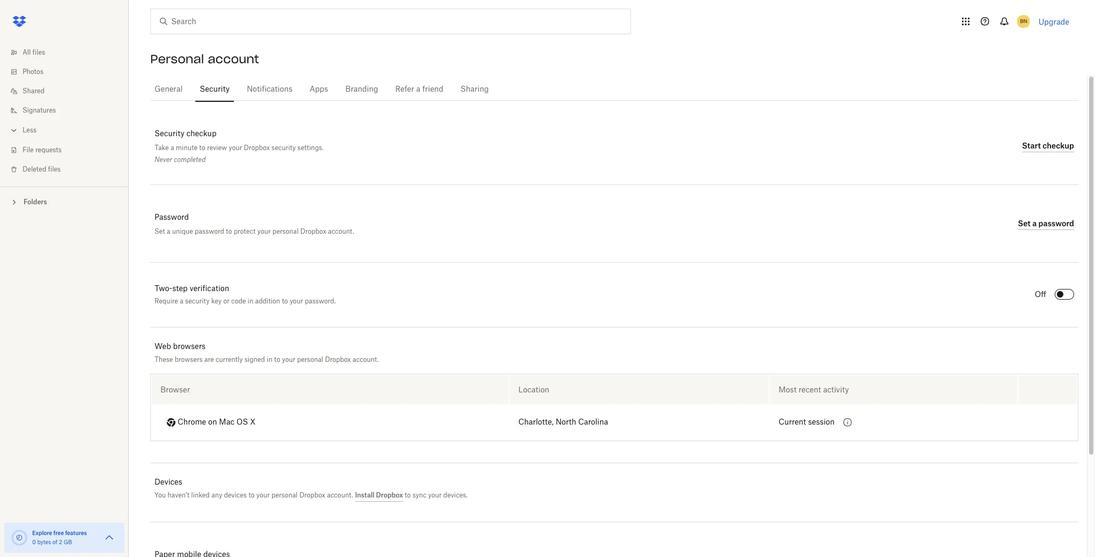 Task type: locate. For each thing, give the bounding box(es) containing it.
devices
[[224, 492, 247, 500]]

0 horizontal spatial set
[[155, 228, 165, 236]]

browsers left are
[[175, 356, 203, 364]]

refer a friend tab
[[391, 77, 448, 103]]

on
[[208, 419, 217, 427]]

of
[[53, 541, 57, 546]]

code
[[231, 299, 246, 305]]

less
[[23, 127, 37, 134]]

1 vertical spatial in
[[267, 356, 273, 364]]

two-step verification require a security key or code in addition to your password.
[[155, 286, 336, 305]]

set
[[1019, 219, 1031, 228], [155, 228, 165, 236]]

0 horizontal spatial security
[[185, 299, 210, 305]]

currently
[[216, 356, 243, 364]]

general
[[155, 86, 183, 93]]

shared
[[23, 88, 45, 94]]

signatures link
[[9, 101, 129, 120]]

quota usage element
[[11, 530, 28, 547]]

password
[[155, 214, 189, 222]]

a inside 'take a minute to review your dropbox security settings. never completed'
[[171, 144, 174, 152]]

1 vertical spatial files
[[48, 166, 61, 173]]

security inside two-step verification require a security key or code in addition to your password.
[[185, 299, 210, 305]]

dropbox
[[244, 144, 270, 152], [301, 228, 326, 236], [325, 356, 351, 364], [300, 492, 325, 500], [376, 492, 403, 500]]

to right devices at the bottom of the page
[[249, 492, 255, 500]]

0 horizontal spatial checkup
[[187, 130, 217, 138]]

personal
[[150, 52, 204, 67]]

step
[[172, 286, 188, 293]]

chrome
[[178, 419, 206, 427]]

all
[[23, 49, 31, 56]]

browsers up are
[[173, 342, 206, 351]]

in
[[248, 299, 254, 305], [267, 356, 273, 364]]

require
[[155, 299, 178, 305]]

1 horizontal spatial set
[[1019, 219, 1031, 228]]

1 horizontal spatial password
[[1039, 219, 1075, 228]]

dropbox image
[[9, 11, 30, 32]]

0 vertical spatial security
[[272, 144, 296, 152]]

browsers
[[173, 342, 206, 351], [175, 356, 203, 364]]

notifications
[[247, 86, 293, 93]]

a inside tab
[[417, 86, 421, 93]]

linked
[[191, 492, 210, 500]]

branding
[[346, 86, 378, 93]]

location
[[519, 385, 550, 394]]

1 vertical spatial account.
[[353, 356, 379, 364]]

1 horizontal spatial security
[[272, 144, 296, 152]]

checkup right start
[[1043, 141, 1075, 150]]

to left protect
[[226, 228, 232, 236]]

apps tab
[[305, 77, 333, 103]]

your
[[229, 144, 242, 152], [257, 228, 271, 236], [290, 299, 303, 305], [282, 356, 296, 364], [256, 492, 270, 500], [428, 492, 442, 500]]

are
[[204, 356, 214, 364]]

to right signed
[[274, 356, 280, 364]]

0 vertical spatial files
[[33, 49, 45, 56]]

0 horizontal spatial files
[[33, 49, 45, 56]]

2 vertical spatial account.
[[327, 492, 353, 500]]

notifications tab
[[243, 77, 297, 103]]

charlotte, north carolina
[[519, 419, 609, 427]]

requests
[[35, 147, 62, 154]]

bn
[[1021, 18, 1028, 25]]

your right review
[[229, 144, 242, 152]]

personal
[[273, 228, 299, 236], [297, 356, 323, 364], [272, 492, 298, 500]]

security for security checkup
[[155, 130, 185, 138]]

end session element
[[1019, 376, 1078, 405]]

1 vertical spatial security
[[185, 299, 210, 305]]

current session
[[779, 419, 835, 427]]

friend
[[423, 86, 444, 93]]

a for friend
[[417, 86, 421, 93]]

account. inside the devices you haven't linked any devices to your personal dropbox account. install dropbox to sync your devices.
[[327, 492, 353, 500]]

branding tab
[[341, 77, 383, 103]]

general tab
[[150, 77, 187, 103]]

security inside tab
[[200, 86, 230, 93]]

or
[[223, 299, 230, 305]]

session
[[809, 419, 835, 427]]

checkup up minute
[[187, 130, 217, 138]]

your right devices at the bottom of the page
[[256, 492, 270, 500]]

to
[[199, 144, 205, 152], [226, 228, 232, 236], [282, 299, 288, 305], [274, 356, 280, 364], [249, 492, 255, 500], [405, 492, 411, 500]]

files
[[33, 49, 45, 56], [48, 166, 61, 173]]

list
[[0, 37, 129, 187]]

browser
[[161, 385, 190, 394]]

list containing all files
[[0, 37, 129, 187]]

1 vertical spatial checkup
[[1043, 141, 1075, 150]]

1 horizontal spatial in
[[267, 356, 273, 364]]

set a password button
[[1019, 217, 1075, 230]]

web
[[155, 342, 171, 351]]

1 vertical spatial security
[[155, 130, 185, 138]]

your right signed
[[282, 356, 296, 364]]

files right "all"
[[33, 49, 45, 56]]

most
[[779, 385, 797, 394]]

1 vertical spatial personal
[[297, 356, 323, 364]]

your left password.
[[290, 299, 303, 305]]

0 vertical spatial account.
[[328, 228, 354, 236]]

2 vertical spatial personal
[[272, 492, 298, 500]]

0 horizontal spatial password
[[195, 228, 224, 236]]

security left settings.
[[272, 144, 296, 152]]

in right "code"
[[248, 299, 254, 305]]

1 horizontal spatial security
[[200, 86, 230, 93]]

in right signed
[[267, 356, 273, 364]]

files right deleted
[[48, 166, 61, 173]]

0 vertical spatial security
[[200, 86, 230, 93]]

protect
[[234, 228, 256, 236]]

0 horizontal spatial security
[[155, 130, 185, 138]]

install
[[355, 492, 375, 500]]

file requests link
[[9, 141, 129, 160]]

upgrade
[[1039, 17, 1070, 26]]

current
[[779, 419, 807, 427]]

0 horizontal spatial in
[[248, 299, 254, 305]]

1 horizontal spatial files
[[48, 166, 61, 173]]

to left review
[[199, 144, 205, 152]]

security
[[200, 86, 230, 93], [155, 130, 185, 138]]

set inside button
[[1019, 219, 1031, 228]]

security up take
[[155, 130, 185, 138]]

never
[[155, 156, 172, 164]]

security
[[272, 144, 296, 152], [185, 299, 210, 305]]

security checkup
[[155, 130, 217, 138]]

your inside 'take a minute to review your dropbox security settings. never completed'
[[229, 144, 242, 152]]

security down verification
[[185, 299, 210, 305]]

a inside button
[[1033, 219, 1037, 228]]

0 vertical spatial in
[[248, 299, 254, 305]]

web browsers these browsers are currently signed in to your personal dropbox account.
[[155, 342, 379, 364]]

password.
[[305, 299, 336, 305]]

checkup for security checkup
[[187, 130, 217, 138]]

to right addition
[[282, 299, 288, 305]]

checkup for start checkup
[[1043, 141, 1075, 150]]

set a unique password to protect your personal dropbox account.
[[155, 228, 354, 236]]

checkup inside button
[[1043, 141, 1075, 150]]

account.
[[328, 228, 354, 236], [353, 356, 379, 364], [327, 492, 353, 500]]

security down personal account
[[200, 86, 230, 93]]

start checkup
[[1023, 141, 1075, 150]]

file
[[23, 147, 34, 154]]

a
[[417, 86, 421, 93], [171, 144, 174, 152], [1033, 219, 1037, 228], [167, 228, 170, 236], [180, 299, 184, 305]]

tab list
[[150, 75, 1079, 103]]

settings.
[[298, 144, 324, 152]]

0 vertical spatial checkup
[[187, 130, 217, 138]]

1 horizontal spatial checkup
[[1043, 141, 1075, 150]]



Task type: vqa. For each thing, say whether or not it's contained in the screenshot.
rightmost without
no



Task type: describe. For each thing, give the bounding box(es) containing it.
to inside 'web browsers these browsers are currently signed in to your personal dropbox account.'
[[274, 356, 280, 364]]

in inside two-step verification require a security key or code in addition to your password.
[[248, 299, 254, 305]]

sync
[[413, 492, 427, 500]]

you
[[155, 492, 166, 500]]

completed
[[174, 156, 206, 164]]

signed
[[245, 356, 265, 364]]

refer
[[396, 86, 414, 93]]

devices you haven't linked any devices to your personal dropbox account. install dropbox to sync your devices.
[[155, 478, 468, 500]]

most recent activity
[[779, 385, 850, 394]]

your right protect
[[257, 228, 271, 236]]

set a password
[[1019, 219, 1075, 228]]

files for deleted files
[[48, 166, 61, 173]]

to inside 'take a minute to review your dropbox security settings. never completed'
[[199, 144, 205, 152]]

tab list containing general
[[150, 75, 1079, 103]]

features
[[65, 530, 87, 537]]

folders button
[[0, 194, 129, 210]]

deleted files
[[23, 166, 61, 173]]

to left sync
[[405, 492, 411, 500]]

to inside two-step verification require a security key or code in addition to your password.
[[282, 299, 288, 305]]

take
[[155, 144, 169, 152]]

a inside two-step verification require a security key or code in addition to your password.
[[180, 299, 184, 305]]

two-
[[155, 286, 172, 293]]

0 vertical spatial personal
[[273, 228, 299, 236]]

free
[[53, 530, 64, 537]]

deleted files link
[[9, 160, 129, 179]]

deleted
[[23, 166, 46, 173]]

security for security
[[200, 86, 230, 93]]

mac
[[219, 419, 235, 427]]

dropbox inside 'take a minute to review your dropbox security settings. never completed'
[[244, 144, 270, 152]]

2
[[59, 541, 62, 546]]

addition
[[255, 299, 280, 305]]

off
[[1036, 292, 1047, 299]]

personal inside the devices you haven't linked any devices to your personal dropbox account. install dropbox to sync your devices.
[[272, 492, 298, 500]]

these
[[155, 356, 173, 364]]

your inside 'web browsers these browsers are currently signed in to your personal dropbox account.'
[[282, 356, 296, 364]]

a for password
[[1033, 219, 1037, 228]]

install dropbox link
[[355, 492, 403, 503]]

explore free features 0 bytes of 2 gb
[[32, 530, 87, 546]]

all files
[[23, 49, 45, 56]]

unique
[[172, 228, 193, 236]]

recent
[[799, 385, 822, 394]]

set for set a unique password to protect your personal dropbox account.
[[155, 228, 165, 236]]

1 vertical spatial browsers
[[175, 356, 203, 364]]

a for unique
[[167, 228, 170, 236]]

take a minute to review your dropbox security settings. never completed
[[155, 144, 324, 164]]

bn button
[[1016, 13, 1033, 30]]

x
[[250, 419, 256, 427]]

Search text field
[[171, 16, 609, 27]]

dropbox inside 'web browsers these browsers are currently signed in to your personal dropbox account.'
[[325, 356, 351, 364]]

carolina
[[579, 419, 609, 427]]

less image
[[9, 125, 19, 136]]

devices
[[155, 478, 182, 487]]

security inside 'take a minute to review your dropbox security settings. never completed'
[[272, 144, 296, 152]]

review
[[207, 144, 227, 152]]

devices.
[[444, 492, 468, 500]]

folders
[[24, 198, 47, 206]]

refer a friend
[[396, 86, 444, 93]]

files for all files
[[33, 49, 45, 56]]

your inside two-step verification require a security key or code in addition to your password.
[[290, 299, 303, 305]]

0 vertical spatial browsers
[[173, 342, 206, 351]]

photos link
[[9, 62, 129, 82]]

upgrade link
[[1039, 17, 1070, 26]]

in inside 'web browsers these browsers are currently signed in to your personal dropbox account.'
[[267, 356, 273, 364]]

verification
[[190, 286, 229, 293]]

bytes
[[37, 541, 51, 546]]

set for set a password
[[1019, 219, 1031, 228]]

personal inside 'web browsers these browsers are currently signed in to your personal dropbox account.'
[[297, 356, 323, 364]]

key
[[211, 299, 222, 305]]

personal account
[[150, 52, 259, 67]]

a for minute
[[171, 144, 174, 152]]

password inside set a password button
[[1039, 219, 1075, 228]]

haven't
[[168, 492, 190, 500]]

photos
[[23, 69, 43, 75]]

chrome on mac os x
[[178, 419, 256, 427]]

shared link
[[9, 82, 129, 101]]

apps
[[310, 86, 328, 93]]

0
[[32, 541, 36, 546]]

your right sync
[[428, 492, 442, 500]]

account. inside 'web browsers these browsers are currently signed in to your personal dropbox account.'
[[353, 356, 379, 364]]

gb
[[64, 541, 72, 546]]

sharing tab
[[457, 77, 493, 103]]

os
[[237, 419, 248, 427]]

signatures
[[23, 107, 56, 114]]

any
[[212, 492, 222, 500]]

all files link
[[9, 43, 129, 62]]

north
[[556, 419, 577, 427]]

security tab
[[196, 77, 234, 103]]

explore
[[32, 530, 52, 537]]

start checkup button
[[1023, 140, 1075, 152]]

activity
[[824, 385, 850, 394]]

start
[[1023, 141, 1042, 150]]

account
[[208, 52, 259, 67]]

sharing
[[461, 86, 489, 93]]

file requests
[[23, 147, 62, 154]]



